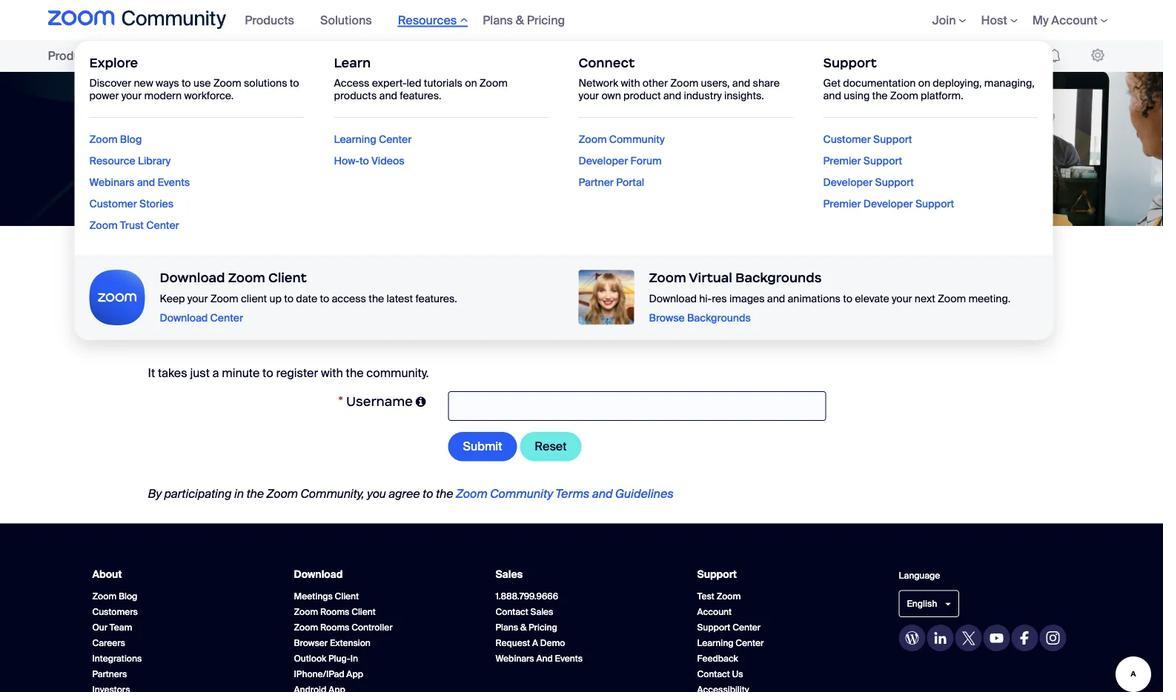 Task type: describe. For each thing, give the bounding box(es) containing it.
zoom community terms and guidelines link
[[456, 486, 674, 502]]

zoom blog link for customers
[[92, 591, 137, 602]]

res
[[712, 292, 727, 306]]

community.title image
[[48, 10, 226, 30]]

support inside developer support link
[[875, 176, 914, 189]]

center down 'support center' link
[[736, 637, 764, 649]]

product forums
[[48, 48, 136, 64]]

support get documentation on deploying, managing, and using the zoom platform.
[[823, 55, 1035, 103]]

terms
[[556, 486, 590, 502]]

about link
[[92, 568, 122, 581]]

the right "agree"
[[436, 486, 453, 502]]

product
[[48, 48, 91, 64]]

zoom community
[[579, 133, 665, 146]]

learning inside the test zoom account support center learning center feedback contact us
[[697, 637, 734, 649]]

led
[[407, 77, 422, 90]]

connect
[[579, 55, 635, 71]]

2 vertical spatial developer
[[864, 197, 913, 211]]

outlook plug-in link
[[294, 653, 358, 664]]

download inside the zoom virtual backgrounds download hi-res images and animations to elevate your next zoom meeting. browse backgrounds
[[649, 292, 697, 306]]

client
[[241, 292, 267, 306]]

and left share
[[733, 77, 751, 90]]

resource library
[[89, 154, 171, 168]]

hi-
[[699, 292, 712, 306]]

to left use
[[182, 77, 191, 90]]

customers
[[92, 606, 138, 618]]

explore
[[89, 55, 138, 71]]

customer success forum link
[[254, 40, 423, 72]]

and inside 1.888.799.9666 contact sales plans & pricing request a demo webinars and events
[[536, 653, 553, 664]]

premier developer support
[[823, 197, 955, 211]]

support inside premier support link
[[864, 154, 903, 168]]

explore discover new ways to use zoom solutions to power your modern workforce.
[[89, 55, 299, 103]]

zoom left trust
[[89, 219, 118, 232]]

iphone/ipad
[[294, 668, 344, 680]]

1.888.799.9666 link
[[496, 591, 558, 602]]

access
[[334, 77, 370, 90]]

zoom down meetings
[[294, 606, 318, 618]]

community.
[[367, 366, 429, 381]]

1 rooms from the top
[[320, 606, 350, 618]]

center down stories
[[146, 219, 179, 232]]

zoom up resource on the left top of page
[[89, 133, 118, 146]]

expert-
[[372, 77, 407, 90]]

show user options menu image
[[1092, 49, 1105, 62]]

zoom up browser
[[294, 622, 318, 633]]

host
[[981, 12, 1008, 28]]

zoom right "agree"
[[456, 486, 488, 502]]

zoom up client on the top
[[228, 270, 265, 286]]

developer for developer support
[[823, 176, 873, 189]]

zoom blog
[[89, 133, 142, 146]]

premier for premier support
[[823, 154, 861, 168]]

customer support link
[[823, 133, 1039, 147]]

zoom right next
[[938, 292, 966, 306]]

language
[[899, 570, 940, 581]]

the inside download zoom client keep your zoom client up to date to access the latest features. download center
[[369, 292, 384, 306]]

list containing zoom
[[148, 237, 1016, 275]]

the up "* username"
[[346, 366, 364, 381]]

1 horizontal spatial account
[[1052, 12, 1098, 28]]

request
[[496, 637, 530, 649]]

industry
[[684, 89, 722, 103]]

extension
[[330, 637, 371, 649]]

resource
[[89, 154, 135, 168]]

forum inside customer success forum link
[[369, 48, 405, 64]]

participating
[[164, 486, 232, 502]]

meetings client link
[[294, 591, 359, 602]]

your inside list
[[246, 249, 267, 263]]

minute
[[222, 366, 260, 381]]

features. inside learn access expert-led tutorials on zoom products and features.
[[400, 89, 442, 103]]

0 vertical spatial complete your profile
[[197, 249, 300, 263]]

customer stories
[[89, 197, 174, 211]]

your inside explore discover new ways to use zoom solutions to power your modern workforce.
[[121, 89, 142, 103]]

browse backgrounds link
[[649, 311, 1011, 325]]

meeting.
[[969, 292, 1011, 306]]

to right "agree"
[[423, 486, 433, 502]]

blog for zoom blog customers our team careers integrations partners
[[119, 591, 137, 602]]

zoom rooms controller link
[[294, 622, 393, 633]]

complete inside list
[[197, 249, 244, 263]]

network
[[579, 77, 618, 90]]

integrations
[[92, 653, 142, 664]]

pricing inside 1.888.799.9666 contact sales plans & pricing request a demo webinars and events
[[529, 622, 557, 633]]

it
[[148, 366, 155, 381]]

and inside learn access expert-led tutorials on zoom products and features.
[[379, 89, 397, 103]]

menu bar containing explore
[[75, 0, 1053, 340]]

* username
[[338, 393, 413, 410]]

pricing inside "menu bar"
[[527, 12, 565, 28]]

forums
[[94, 48, 136, 64]]

blog for zoom blog
[[120, 133, 142, 146]]

animations
[[788, 292, 841, 306]]

careers link
[[92, 637, 125, 649]]

1 vertical spatial complete
[[148, 284, 276, 316]]

events inside 1.888.799.9666 contact sales plans & pricing request a demo webinars and events
[[555, 653, 583, 664]]

team
[[110, 622, 132, 633]]

solutions
[[244, 77, 287, 90]]

test zoom link
[[697, 591, 741, 602]]

request a demo link
[[496, 637, 565, 649]]

0 vertical spatial plans & pricing link
[[483, 12, 576, 28]]

0 horizontal spatial with
[[321, 366, 343, 381]]

get
[[823, 77, 841, 90]]

1.888.799.9666 contact sales plans & pricing request a demo webinars and events
[[496, 591, 583, 664]]

support link
[[697, 568, 737, 581]]

trust
[[120, 219, 144, 232]]

modern
[[144, 89, 182, 103]]

your inside the zoom virtual backgrounds download hi-res images and animations to elevate your next zoom meeting. browse backgrounds
[[892, 292, 913, 306]]

app
[[347, 668, 363, 680]]

agree
[[389, 486, 420, 502]]

other
[[643, 77, 668, 90]]

my account link
[[1033, 12, 1108, 28]]

managing,
[[985, 77, 1035, 90]]

our
[[92, 622, 108, 633]]

customer success forum
[[262, 48, 405, 64]]

0 vertical spatial &
[[516, 12, 524, 28]]

and inside support get documentation on deploying, managing, and using the zoom platform.
[[823, 89, 842, 103]]

zoom left community,
[[267, 486, 298, 502]]

download up meetings
[[294, 568, 343, 581]]

premier developer support link
[[823, 197, 1039, 211]]

to right up
[[284, 292, 294, 306]]

1 horizontal spatial webinars and events link
[[496, 653, 583, 664]]

host link
[[981, 12, 1018, 28]]

username
[[346, 393, 413, 410]]

1 vertical spatial plans & pricing link
[[496, 622, 557, 633]]

tutorials
[[424, 77, 463, 90]]

next
[[915, 292, 936, 306]]

this is the name you'll be known as in the community. image
[[416, 396, 426, 408]]

your inside download zoom client keep your zoom client up to date to access the latest features. download center
[[187, 292, 208, 306]]

feedback link
[[697, 653, 738, 664]]

zoom inside connect network with other zoom users, and share your own product and industry insights.
[[671, 77, 699, 90]]

it takes just a minute to register with the community.
[[148, 366, 429, 381]]

customer for customer stories
[[89, 197, 137, 211]]

to right date
[[320, 292, 329, 306]]

plans inside 1.888.799.9666 contact sales plans & pricing request a demo webinars and events
[[496, 622, 518, 633]]

demo
[[540, 637, 565, 649]]

zoom virtual backgrounds download hi-res images and animations to elevate your next zoom meeting. browse backgrounds
[[649, 270, 1011, 325]]

account link
[[697, 606, 732, 618]]

menu bar containing join
[[910, 0, 1116, 40]]

0 horizontal spatial community
[[490, 486, 553, 502]]

client inside download zoom client keep your zoom client up to date to access the latest features. download center
[[268, 270, 307, 286]]

feedback
[[697, 653, 738, 664]]

zoom virtual backgrounds image
[[579, 270, 634, 325]]

0 vertical spatial webinars and events link
[[89, 176, 304, 190]]

the right "participating"
[[246, 486, 264, 502]]

customer for customer support
[[823, 133, 871, 146]]

zoom trust center link
[[89, 219, 304, 233]]

contact us link
[[697, 668, 743, 680]]

and right product
[[664, 89, 682, 103]]

developer forum
[[579, 154, 662, 168]]

center down the test zoom link on the bottom
[[733, 622, 761, 633]]

english link
[[907, 598, 951, 610]]

2 vertical spatial client
[[352, 606, 376, 618]]

to down learning center at the left of the page
[[360, 154, 369, 168]]

community,
[[301, 486, 365, 502]]



Task type: locate. For each thing, give the bounding box(es) containing it.
0 vertical spatial sales
[[496, 568, 523, 581]]

documentation
[[843, 77, 916, 90]]

1 horizontal spatial on
[[919, 77, 931, 90]]

forum up portal
[[631, 154, 662, 168]]

0 vertical spatial community
[[609, 133, 665, 146]]

events
[[158, 176, 190, 189], [555, 653, 583, 664]]

0 vertical spatial complete
[[197, 249, 244, 263]]

1 vertical spatial zoom blog link
[[92, 591, 137, 602]]

0 vertical spatial webinars
[[89, 176, 134, 189]]

menu bar containing product forums
[[18, 40, 541, 72]]

resources
[[398, 12, 457, 28]]

on right 'tutorials'
[[465, 77, 477, 90]]

developer up partner at the top
[[579, 154, 628, 168]]

premier inside premier support link
[[823, 154, 861, 168]]

0 vertical spatial plans
[[483, 12, 513, 28]]

on left 'deploying,'
[[919, 77, 931, 90]]

zoom up the account link
[[717, 591, 741, 602]]

plans right resources link
[[483, 12, 513, 28]]

1 vertical spatial in
[[350, 653, 358, 664]]

community inside menu
[[609, 133, 665, 146]]

plans
[[483, 12, 513, 28], [496, 622, 518, 633]]

zoom up customers
[[92, 591, 117, 602]]

0 horizontal spatial learning center link
[[334, 133, 549, 147]]

meetings
[[294, 591, 333, 602]]

ways
[[156, 77, 179, 90]]

the left latest
[[369, 292, 384, 306]]

complete down zoom link
[[148, 284, 276, 316]]

zoom inside the test zoom account support center learning center feedback contact us
[[717, 591, 741, 602]]

events down demo
[[555, 653, 583, 664]]

customer up trust
[[89, 197, 137, 211]]

1 vertical spatial sales
[[531, 606, 553, 618]]

1 vertical spatial account
[[697, 606, 732, 618]]

download up keep
[[160, 270, 225, 286]]

developer
[[579, 154, 628, 168], [823, 176, 873, 189], [864, 197, 913, 211]]

rooms down "zoom rooms client" link
[[320, 622, 350, 633]]

customer for customer success forum
[[262, 48, 316, 64]]

support down the account link
[[697, 622, 731, 633]]

and inside the zoom virtual backgrounds download hi-res images and animations to elevate your next zoom meeting. browse backgrounds
[[767, 292, 785, 306]]

webinars and events link up the customer stories link
[[89, 176, 304, 190]]

zoom blog link up customers
[[92, 591, 137, 602]]

insights.
[[724, 89, 764, 103]]

0 horizontal spatial in
[[234, 486, 244, 502]]

1 horizontal spatial sales
[[531, 606, 553, 618]]

on inside learn access expert-led tutorials on zoom products and features.
[[465, 77, 477, 90]]

0 vertical spatial premier
[[823, 154, 861, 168]]

1 horizontal spatial in
[[350, 653, 358, 664]]

zoom inside list
[[148, 249, 176, 263]]

support up premier support
[[874, 133, 912, 146]]

None submit
[[448, 432, 517, 461], [520, 432, 582, 461], [448, 432, 517, 461], [520, 432, 582, 461]]

blog inside zoom blog customers our team careers integrations partners
[[119, 591, 137, 602]]

customer support
[[823, 133, 912, 146]]

support up "developer support"
[[864, 154, 903, 168]]

zoom blog link up the "resource library" link
[[89, 133, 304, 147]]

partner portal
[[579, 176, 645, 189]]

to right minute
[[263, 366, 273, 381]]

0 horizontal spatial a
[[213, 366, 219, 381]]

1 vertical spatial premier
[[823, 197, 861, 211]]

features. right latest
[[416, 292, 457, 306]]

sales up 1.888.799.9666 link
[[496, 568, 523, 581]]

&
[[516, 12, 524, 28], [520, 622, 527, 633]]

zoom trust center
[[89, 219, 179, 232]]

register
[[276, 366, 318, 381]]

up
[[270, 292, 282, 306]]

customer up solutions
[[262, 48, 316, 64]]

how-to videos
[[334, 154, 405, 168]]

customer up premier support
[[823, 133, 871, 146]]

menu bar
[[75, 0, 1053, 340], [910, 0, 1116, 40], [18, 40, 541, 72]]

0 horizontal spatial profile
[[269, 249, 300, 263]]

2 on from the left
[[919, 77, 931, 90]]

zoom inside support get documentation on deploying, managing, and using the zoom platform.
[[890, 89, 919, 103]]

0 vertical spatial learning center link
[[334, 133, 549, 147]]

account
[[1052, 12, 1098, 28], [697, 606, 732, 618]]

contact inside 1.888.799.9666 contact sales plans & pricing request a demo webinars and events
[[496, 606, 529, 618]]

1 vertical spatial rooms
[[320, 622, 350, 633]]

premier
[[823, 154, 861, 168], [823, 197, 861, 211]]

client up "zoom rooms client" link
[[335, 591, 359, 602]]

my account
[[1033, 12, 1098, 28]]

developer forum link
[[579, 154, 794, 168]]

complete
[[197, 249, 244, 263], [148, 284, 276, 316]]

0 horizontal spatial forum
[[369, 48, 405, 64]]

contact sales link
[[496, 606, 553, 618]]

complete down zoom trust center link
[[197, 249, 244, 263]]

your inside connect network with other zoom users, and share your own product and industry insights.
[[579, 89, 599, 103]]

learning center
[[334, 133, 412, 146]]

webinars and events link down request a demo link
[[496, 653, 583, 664]]

1 horizontal spatial learning center link
[[697, 637, 764, 649]]

product
[[624, 89, 661, 103]]

browser extension link
[[294, 637, 371, 649]]

iphone/ipad app link
[[294, 668, 363, 680]]

plans & pricing
[[483, 12, 565, 28]]

backgrounds down res
[[687, 311, 751, 325]]

1 horizontal spatial forum
[[631, 154, 662, 168]]

support up the test zoom link on the bottom
[[697, 568, 737, 581]]

products link
[[245, 12, 305, 28]]

plans up request at left
[[496, 622, 518, 633]]

1 premier from the top
[[823, 154, 861, 168]]

webinars inside menu
[[89, 176, 134, 189]]

0 horizontal spatial contact
[[496, 606, 529, 618]]

backgrounds up images
[[736, 270, 822, 286]]

0 vertical spatial zoom blog link
[[89, 133, 304, 147]]

partner
[[579, 176, 614, 189]]

pricing
[[527, 12, 565, 28], [529, 622, 557, 633]]

your up client on the top
[[246, 249, 267, 263]]

english
[[907, 598, 937, 610]]

1 vertical spatial a
[[532, 637, 538, 649]]

features. inside download zoom client keep your zoom client up to date to access the latest features. download center
[[416, 292, 457, 306]]

2 vertical spatial customer
[[89, 197, 137, 211]]

in right "participating"
[[234, 486, 244, 502]]

and down library
[[137, 176, 155, 189]]

0 vertical spatial backgrounds
[[736, 270, 822, 286]]

support inside the test zoom account support center learning center feedback contact us
[[697, 622, 731, 633]]

features. up learning center at the left of the page
[[400, 89, 442, 103]]

1 horizontal spatial customer
[[262, 48, 316, 64]]

2 premier from the top
[[823, 197, 861, 211]]

success
[[319, 48, 366, 64]]

0 horizontal spatial sales
[[496, 568, 523, 581]]

forum up the expert-
[[369, 48, 405, 64]]

sales inside 1.888.799.9666 contact sales plans & pricing request a demo webinars and events
[[531, 606, 553, 618]]

1 horizontal spatial webinars
[[496, 653, 534, 664]]

support up get
[[823, 55, 877, 71]]

zoom inside explore discover new ways to use zoom solutions to power your modern workforce.
[[213, 77, 242, 90]]

0 vertical spatial developer
[[579, 154, 628, 168]]

a inside 1.888.799.9666 contact sales plans & pricing request a demo webinars and events
[[532, 637, 538, 649]]

with inside connect network with other zoom users, and share your own product and industry insights.
[[621, 77, 640, 90]]

0 vertical spatial features.
[[400, 89, 442, 103]]

in up the app
[[350, 653, 358, 664]]

1 vertical spatial community
[[490, 486, 553, 502]]

1 vertical spatial customer
[[823, 133, 871, 146]]

support inside support get documentation on deploying, managing, and using the zoom platform.
[[823, 55, 877, 71]]

zoom up browse
[[649, 270, 686, 286]]

contact inside the test zoom account support center learning center feedback contact us
[[697, 668, 730, 680]]

0 vertical spatial contact
[[496, 606, 529, 618]]

center
[[379, 133, 412, 146], [146, 219, 179, 232], [210, 311, 243, 325], [733, 622, 761, 633], [736, 637, 764, 649]]

by
[[148, 486, 162, 502]]

1 vertical spatial features.
[[416, 292, 457, 306]]

1 vertical spatial pricing
[[529, 622, 557, 633]]

takes
[[158, 366, 187, 381]]

profile up up
[[269, 249, 300, 263]]

by participating in the zoom community, you agree to the zoom community terms and guidelines
[[148, 486, 674, 502]]

controller
[[352, 622, 393, 633]]

webinars inside 1.888.799.9666 contact sales plans & pricing request a demo webinars and events
[[496, 653, 534, 664]]

careers
[[92, 637, 125, 649]]

1 vertical spatial &
[[520, 622, 527, 633]]

learning up feedback
[[697, 637, 734, 649]]

test zoom account support center learning center feedback contact us
[[697, 591, 764, 680]]

how-to videos link
[[334, 154, 549, 168]]

browse
[[649, 311, 685, 325]]

a right just
[[213, 366, 219, 381]]

contact down feedback
[[697, 668, 730, 680]]

meetings client zoom rooms client zoom rooms controller browser extension outlook plug-in iphone/ipad app
[[294, 591, 393, 680]]

0 vertical spatial account
[[1052, 12, 1098, 28]]

zoom blog link for resource library
[[89, 133, 304, 147]]

webinars down request at left
[[496, 653, 534, 664]]

community
[[609, 133, 665, 146], [490, 486, 553, 502]]

a
[[213, 366, 219, 381], [532, 637, 538, 649]]

1.888.799.9666
[[496, 591, 558, 602]]

account down the test zoom link on the bottom
[[697, 606, 732, 618]]

webinars and events
[[89, 176, 190, 189]]

events up stories
[[158, 176, 190, 189]]

sales down 1.888.799.9666 link
[[531, 606, 553, 618]]

zoom community link
[[579, 133, 794, 147]]

zoom down zoom trust center
[[148, 249, 176, 263]]

2 horizontal spatial customer
[[823, 133, 871, 146]]

webinars down resource on the left top of page
[[89, 176, 134, 189]]

1 on from the left
[[465, 77, 477, 90]]

zoom right other
[[671, 77, 699, 90]]

forum inside 'developer forum' link
[[631, 154, 662, 168]]

1 vertical spatial webinars
[[496, 653, 534, 664]]

Search text field
[[321, 131, 842, 167]]

library
[[138, 154, 171, 168]]

account right my
[[1052, 12, 1098, 28]]

outlook
[[294, 653, 326, 664]]

blog up customers link
[[119, 591, 137, 602]]

0 vertical spatial profile
[[269, 249, 300, 263]]

blog up resource library
[[120, 133, 142, 146]]

browser
[[294, 637, 328, 649]]

0 vertical spatial a
[[213, 366, 219, 381]]

integrations link
[[92, 653, 142, 664]]

with
[[621, 77, 640, 90], [321, 366, 343, 381]]

0 horizontal spatial learning
[[334, 133, 376, 146]]

zoom left platform.
[[890, 89, 919, 103]]

discover
[[89, 77, 131, 90]]

1 horizontal spatial learning
[[697, 637, 734, 649]]

zoom left client on the top
[[210, 292, 239, 306]]

0 horizontal spatial customer
[[89, 197, 137, 211]]

zoom blog customers our team careers integrations partners
[[92, 591, 142, 680]]

with up *
[[321, 366, 343, 381]]

*
[[338, 393, 343, 410]]

1 horizontal spatial contact
[[697, 668, 730, 680]]

images
[[730, 292, 765, 306]]

1 horizontal spatial events
[[555, 653, 583, 664]]

download up browse
[[649, 292, 697, 306]]

0 vertical spatial pricing
[[527, 12, 565, 28]]

0 vertical spatial with
[[621, 77, 640, 90]]

videos
[[372, 154, 405, 168]]

to
[[182, 77, 191, 90], [290, 77, 299, 90], [360, 154, 369, 168], [284, 292, 294, 306], [320, 292, 329, 306], [843, 292, 853, 306], [263, 366, 273, 381], [423, 486, 433, 502]]

to right solutions
[[290, 77, 299, 90]]

0 vertical spatial forum
[[369, 48, 405, 64]]

sales
[[496, 568, 523, 581], [531, 606, 553, 618]]

blog inside zoom blog link
[[120, 133, 142, 146]]

rooms
[[320, 606, 350, 618], [320, 622, 350, 633]]

support up premier developer support
[[875, 176, 914, 189]]

1 horizontal spatial a
[[532, 637, 538, 649]]

1 vertical spatial backgrounds
[[687, 311, 751, 325]]

contact down 1.888.799.9666 link
[[496, 606, 529, 618]]

workforce.
[[184, 89, 234, 103]]

center up videos
[[379, 133, 412, 146]]

0 horizontal spatial webinars
[[89, 176, 134, 189]]

download zoom client keep your zoom client up to date to access the latest features. download center
[[160, 270, 457, 325]]

list
[[148, 237, 1016, 275]]

center inside download zoom client keep your zoom client up to date to access the latest features. download center
[[210, 311, 243, 325]]

1 horizontal spatial with
[[621, 77, 640, 90]]

menu containing explore
[[75, 41, 1053, 340]]

0 vertical spatial customer
[[262, 48, 316, 64]]

0 horizontal spatial account
[[697, 606, 732, 618]]

& inside 1.888.799.9666 contact sales plans & pricing request a demo webinars and events
[[520, 622, 527, 633]]

1 vertical spatial contact
[[697, 668, 730, 680]]

and left using
[[823, 89, 842, 103]]

on inside support get documentation on deploying, managing, and using the zoom platform.
[[919, 77, 931, 90]]

learning center link up the how-to videos link
[[334, 133, 549, 147]]

using
[[844, 89, 870, 103]]

users,
[[701, 77, 730, 90]]

0 vertical spatial rooms
[[320, 606, 350, 618]]

developer for developer forum
[[579, 154, 628, 168]]

1 vertical spatial client
[[335, 591, 359, 602]]

1 vertical spatial forum
[[631, 154, 662, 168]]

zoom inside zoom blog customers our team careers integrations partners
[[92, 591, 117, 602]]

zoom up developer forum
[[579, 133, 607, 146]]

1 horizontal spatial profile
[[347, 284, 429, 316]]

share
[[753, 77, 780, 90]]

deploying,
[[933, 77, 982, 90]]

join
[[933, 12, 956, 28]]

the inside support get documentation on deploying, managing, and using the zoom platform.
[[872, 89, 888, 103]]

zoom
[[213, 77, 242, 90], [480, 77, 508, 90], [671, 77, 699, 90], [890, 89, 919, 103], [89, 133, 118, 146], [579, 133, 607, 146], [89, 219, 118, 232], [148, 249, 176, 263], [228, 270, 265, 286], [649, 270, 686, 286], [210, 292, 239, 306], [938, 292, 966, 306], [267, 486, 298, 502], [456, 486, 488, 502], [92, 591, 117, 602], [717, 591, 741, 602], [294, 606, 318, 618], [294, 622, 318, 633]]

zoom right use
[[213, 77, 242, 90]]

support inside customer support link
[[874, 133, 912, 146]]

zoom blog link
[[89, 133, 304, 147], [92, 591, 137, 602]]

premier down "developer support"
[[823, 197, 861, 211]]

and right the terms on the bottom of page
[[592, 486, 613, 502]]

my
[[1033, 12, 1049, 28]]

and left led
[[379, 89, 397, 103]]

0 horizontal spatial webinars and events link
[[89, 176, 304, 190]]

just
[[190, 366, 210, 381]]

developer down "developer support"
[[864, 197, 913, 211]]

zoom right 'tutorials'
[[480, 77, 508, 90]]

a left demo
[[532, 637, 538, 649]]

rooms up zoom rooms controller link
[[320, 606, 350, 618]]

0 horizontal spatial on
[[465, 77, 477, 90]]

in inside meetings client zoom rooms client zoom rooms controller browser extension outlook plug-in iphone/ipad app
[[350, 653, 358, 664]]

support inside the premier developer support link
[[916, 197, 955, 211]]

0 vertical spatial events
[[158, 176, 190, 189]]

the right using
[[872, 89, 888, 103]]

2 rooms from the top
[[320, 622, 350, 633]]

menu
[[75, 41, 1053, 340]]

use
[[193, 77, 211, 90]]

profile up community.
[[347, 284, 429, 316]]

download down keep
[[160, 311, 208, 325]]

zoom inside learn access expert-led tutorials on zoom products and features.
[[480, 77, 508, 90]]

premier for premier developer support
[[823, 197, 861, 211]]

0 vertical spatial in
[[234, 486, 244, 502]]

0 horizontal spatial events
[[158, 176, 190, 189]]

1 vertical spatial with
[[321, 366, 343, 381]]

your right keep
[[187, 292, 208, 306]]

your right up
[[282, 284, 341, 316]]

support down developer support link
[[916, 197, 955, 211]]

0 vertical spatial blog
[[120, 133, 142, 146]]

1 vertical spatial developer
[[823, 176, 873, 189]]

1 vertical spatial profile
[[347, 284, 429, 316]]

learning up how-
[[334, 133, 376, 146]]

1 vertical spatial webinars and events link
[[496, 653, 583, 664]]

to inside the zoom virtual backgrounds download hi-res images and animations to elevate your next zoom meeting. browse backgrounds
[[843, 292, 853, 306]]

1 vertical spatial complete your profile
[[148, 284, 429, 316]]

None text field
[[448, 392, 826, 421]]

zoom link
[[148, 249, 176, 263]]

1 vertical spatial learning center link
[[697, 637, 764, 649]]

1 vertical spatial blog
[[119, 591, 137, 602]]

0 vertical spatial client
[[268, 270, 307, 286]]

developer support
[[823, 176, 914, 189]]

1 vertical spatial learning
[[697, 637, 734, 649]]

1 vertical spatial plans
[[496, 622, 518, 633]]

0 vertical spatial learning
[[334, 133, 376, 146]]

premier inside the premier developer support link
[[823, 197, 861, 211]]

download zoom client image
[[89, 270, 145, 325]]

sales link
[[496, 568, 523, 581]]

1 horizontal spatial community
[[609, 133, 665, 146]]

account inside the test zoom account support center learning center feedback contact us
[[697, 606, 732, 618]]

1 vertical spatial events
[[555, 653, 583, 664]]



Task type: vqa. For each thing, say whether or not it's contained in the screenshot.
topmost the 'AM'
no



